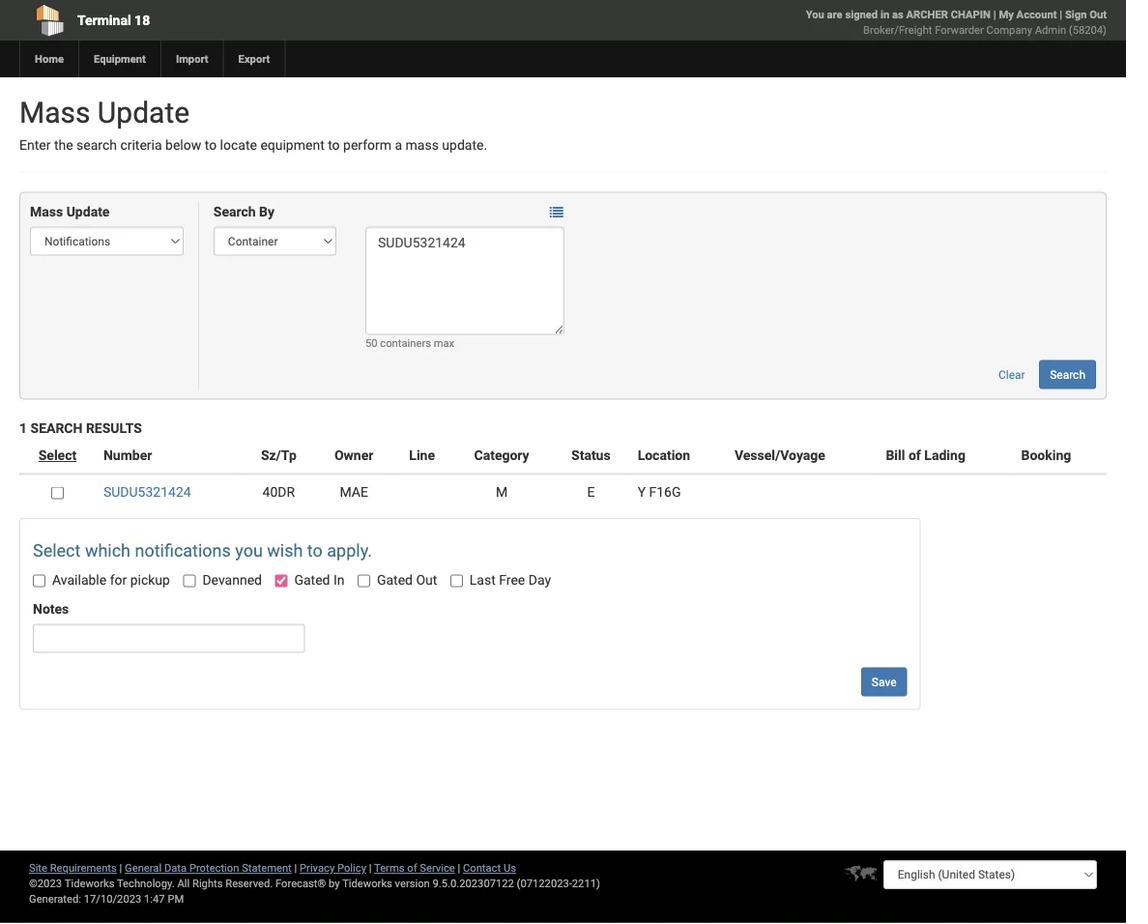 Task type: vqa. For each thing, say whether or not it's contained in the screenshot.
bottommost the 'update'
yes



Task type: locate. For each thing, give the bounding box(es) containing it.
gated right in
[[377, 572, 413, 588]]

bill of lading
[[886, 448, 966, 464]]

update.
[[442, 137, 487, 153]]

0 vertical spatial out
[[1090, 8, 1107, 21]]

archer
[[907, 8, 949, 21]]

search left by
[[214, 204, 256, 220]]

results
[[86, 421, 142, 436]]

mae
[[340, 484, 368, 500]]

out up (58204)
[[1090, 8, 1107, 21]]

sign
[[1066, 8, 1087, 21]]

of up the "version"
[[407, 862, 417, 875]]

mass
[[406, 137, 439, 153]]

| up "forecast®"
[[294, 862, 297, 875]]

forecast®
[[276, 878, 326, 890]]

SUDU5321424 text field
[[366, 227, 565, 335]]

1 horizontal spatial out
[[1090, 8, 1107, 21]]

1 vertical spatial update
[[66, 204, 110, 220]]

day
[[529, 572, 551, 588]]

mass
[[19, 95, 90, 130], [30, 204, 63, 220]]

sudu5321424
[[103, 484, 191, 500]]

update inside mass update enter the search criteria below to locate equipment to perform a mass update.
[[98, 95, 190, 130]]

mass up the
[[19, 95, 90, 130]]

1:47
[[144, 893, 165, 906]]

pickup
[[130, 572, 170, 588]]

available
[[52, 572, 107, 588]]

gated in
[[294, 572, 345, 588]]

(07122023-
[[517, 878, 572, 890]]

update for mass update
[[66, 204, 110, 220]]

1 vertical spatial search
[[1050, 368, 1086, 381]]

my account link
[[999, 8, 1057, 21]]

owner
[[334, 448, 374, 464]]

1 horizontal spatial search
[[214, 204, 256, 220]]

mass for mass update
[[30, 204, 63, 220]]

gated left in
[[294, 572, 330, 588]]

0 vertical spatial select
[[38, 448, 77, 464]]

sign out link
[[1066, 8, 1107, 21]]

None checkbox
[[51, 487, 64, 499], [33, 575, 45, 587], [183, 575, 196, 587], [51, 487, 64, 499], [33, 575, 45, 587], [183, 575, 196, 587]]

1 horizontal spatial to
[[307, 540, 323, 561]]

select down 1 search results
[[38, 448, 77, 464]]

2 horizontal spatial search
[[1050, 368, 1086, 381]]

data
[[164, 862, 187, 875]]

out inside 'you are signed in as archer chapin | my account | sign out broker/freight forwarder company admin (58204)'
[[1090, 8, 1107, 21]]

0 horizontal spatial gated
[[294, 572, 330, 588]]

1 vertical spatial select
[[33, 540, 81, 561]]

update for mass update enter the search criteria below to locate equipment to perform a mass update.
[[98, 95, 190, 130]]

gated for gated in
[[294, 572, 330, 588]]

select up available
[[33, 540, 81, 561]]

mass update enter the search criteria below to locate equipment to perform a mass update.
[[19, 95, 487, 153]]

search by
[[214, 204, 275, 220]]

Notes text field
[[33, 624, 305, 653]]

clear button
[[988, 360, 1036, 389]]

of right the bill
[[909, 448, 921, 464]]

2 gated from the left
[[377, 572, 413, 588]]

None checkbox
[[275, 575, 288, 587], [358, 575, 370, 587], [450, 575, 463, 587], [275, 575, 288, 587], [358, 575, 370, 587], [450, 575, 463, 587]]

mass update
[[30, 204, 110, 220]]

notes
[[33, 601, 69, 617]]

perform
[[343, 137, 392, 153]]

gated
[[294, 572, 330, 588], [377, 572, 413, 588]]

equipment
[[260, 137, 325, 153]]

9.5.0.202307122
[[433, 878, 514, 890]]

equipment link
[[78, 41, 160, 77]]

1 vertical spatial out
[[416, 572, 437, 588]]

search for search by
[[214, 204, 256, 220]]

1 vertical spatial mass
[[30, 204, 63, 220]]

1 vertical spatial of
[[407, 862, 417, 875]]

search right 1
[[30, 421, 83, 436]]

1 gated from the left
[[294, 572, 330, 588]]

|
[[994, 8, 997, 21], [1060, 8, 1063, 21], [119, 862, 122, 875], [294, 862, 297, 875], [369, 862, 372, 875], [458, 862, 461, 875]]

general data protection statement link
[[125, 862, 292, 875]]

2 horizontal spatial to
[[328, 137, 340, 153]]

you are signed in as archer chapin | my account | sign out broker/freight forwarder company admin (58204)
[[806, 8, 1107, 36]]

notifications
[[135, 540, 231, 561]]

statement
[[242, 862, 292, 875]]

to right wish
[[307, 540, 323, 561]]

mass down enter
[[30, 204, 63, 220]]

| up 9.5.0.202307122
[[458, 862, 461, 875]]

2 vertical spatial search
[[30, 421, 83, 436]]

us
[[504, 862, 516, 875]]

e
[[587, 484, 595, 500]]

0 horizontal spatial to
[[205, 137, 217, 153]]

update down the search at the top
[[66, 204, 110, 220]]

0 vertical spatial search
[[214, 204, 256, 220]]

mass inside mass update enter the search criteria below to locate equipment to perform a mass update.
[[19, 95, 90, 130]]

forwarder
[[935, 24, 984, 36]]

to left perform
[[328, 137, 340, 153]]

below
[[165, 137, 201, 153]]

last
[[470, 572, 496, 588]]

search inside button
[[1050, 368, 1086, 381]]

account
[[1017, 8, 1057, 21]]

0 horizontal spatial of
[[407, 862, 417, 875]]

0 vertical spatial update
[[98, 95, 190, 130]]

out
[[1090, 8, 1107, 21], [416, 572, 437, 588]]

devanned
[[202, 572, 262, 588]]

of
[[909, 448, 921, 464], [407, 862, 417, 875]]

0 horizontal spatial search
[[30, 421, 83, 436]]

m
[[496, 484, 508, 500]]

for
[[110, 572, 127, 588]]

enter
[[19, 137, 51, 153]]

bill
[[886, 448, 906, 464]]

search
[[214, 204, 256, 220], [1050, 368, 1086, 381], [30, 421, 83, 436]]

to right below
[[205, 137, 217, 153]]

you
[[806, 8, 825, 21]]

update up criteria
[[98, 95, 190, 130]]

import
[[176, 53, 208, 65]]

terms of service link
[[374, 862, 455, 875]]

out left last
[[416, 572, 437, 588]]

criteria
[[120, 137, 162, 153]]

location
[[638, 448, 691, 464]]

0 vertical spatial mass
[[19, 95, 90, 130]]

search right the clear at the top of the page
[[1050, 368, 1086, 381]]

protection
[[189, 862, 239, 875]]

0 vertical spatial of
[[909, 448, 921, 464]]

signed
[[846, 8, 878, 21]]

1 horizontal spatial gated
[[377, 572, 413, 588]]

privacy
[[300, 862, 335, 875]]



Task type: describe. For each thing, give the bounding box(es) containing it.
show list image
[[550, 206, 564, 219]]

2211)
[[572, 878, 600, 890]]

last free day
[[470, 572, 551, 588]]

version
[[395, 878, 430, 890]]

export link
[[223, 41, 285, 77]]

mass for mass update enter the search criteria below to locate equipment to perform a mass update.
[[19, 95, 90, 130]]

technology.
[[117, 878, 175, 890]]

(58204)
[[1069, 24, 1107, 36]]

export
[[238, 53, 270, 65]]

privacy policy link
[[300, 862, 366, 875]]

| up the tideworks
[[369, 862, 372, 875]]

general
[[125, 862, 162, 875]]

all
[[177, 878, 190, 890]]

line
[[409, 448, 435, 464]]

apply.
[[327, 540, 372, 561]]

my
[[999, 8, 1014, 21]]

which
[[85, 540, 131, 561]]

are
[[827, 8, 843, 21]]

search for search
[[1050, 368, 1086, 381]]

terminal 18
[[77, 12, 150, 28]]

lading
[[925, 448, 966, 464]]

1 horizontal spatial of
[[909, 448, 921, 464]]

as
[[893, 8, 904, 21]]

containers
[[380, 336, 431, 349]]

sz/tp
[[261, 448, 297, 464]]

save button
[[861, 668, 908, 697]]

1 search results
[[19, 421, 142, 436]]

category
[[474, 448, 530, 464]]

clear
[[999, 368, 1026, 381]]

terminal 18 link
[[19, 0, 456, 41]]

max
[[434, 336, 455, 349]]

home
[[35, 53, 64, 65]]

available for pickup
[[52, 572, 170, 588]]

generated:
[[29, 893, 81, 906]]

save
[[872, 675, 897, 689]]

select for select which notifications you wish to apply.
[[33, 540, 81, 561]]

©2023 tideworks
[[29, 878, 115, 890]]

in
[[881, 8, 890, 21]]

tideworks
[[342, 878, 392, 890]]

free
[[499, 572, 525, 588]]

50
[[366, 336, 378, 349]]

by
[[259, 204, 275, 220]]

search
[[76, 137, 117, 153]]

company
[[987, 24, 1033, 36]]

requirements
[[50, 862, 117, 875]]

f16g
[[649, 484, 681, 500]]

| left sign
[[1060, 8, 1063, 21]]

chapin
[[951, 8, 991, 21]]

in
[[334, 572, 345, 588]]

select which notifications you wish to apply.
[[33, 540, 372, 561]]

terminal
[[77, 12, 131, 28]]

select for select
[[38, 448, 77, 464]]

the
[[54, 137, 73, 153]]

site requirements link
[[29, 862, 117, 875]]

y
[[638, 484, 646, 500]]

site requirements | general data protection statement | privacy policy | terms of service | contact us ©2023 tideworks technology. all rights reserved. forecast® by tideworks version 9.5.0.202307122 (07122023-2211) generated: 17/10/2023 1:47 pm
[[29, 862, 600, 906]]

wish
[[267, 540, 303, 561]]

y f16g
[[638, 484, 681, 500]]

of inside site requirements | general data protection statement | privacy policy | terms of service | contact us ©2023 tideworks technology. all rights reserved. forecast® by tideworks version 9.5.0.202307122 (07122023-2211) generated: 17/10/2023 1:47 pm
[[407, 862, 417, 875]]

sudu5321424 link
[[103, 484, 191, 500]]

a
[[395, 137, 402, 153]]

18
[[135, 12, 150, 28]]

equipment
[[94, 53, 146, 65]]

pm
[[168, 893, 184, 906]]

you
[[235, 540, 263, 561]]

status
[[572, 448, 611, 464]]

| left my
[[994, 8, 997, 21]]

40dr
[[263, 484, 295, 500]]

| left general
[[119, 862, 122, 875]]

site
[[29, 862, 47, 875]]

0 horizontal spatial out
[[416, 572, 437, 588]]

1
[[19, 421, 27, 436]]

reserved.
[[226, 878, 273, 890]]

17/10/2023
[[84, 893, 141, 906]]

contact us link
[[463, 862, 516, 875]]

gated for gated out
[[377, 572, 413, 588]]

admin
[[1035, 24, 1067, 36]]

search button
[[1040, 360, 1097, 389]]

terms
[[374, 862, 405, 875]]

policy
[[337, 862, 366, 875]]

rights
[[192, 878, 223, 890]]

gated out
[[377, 572, 437, 588]]



